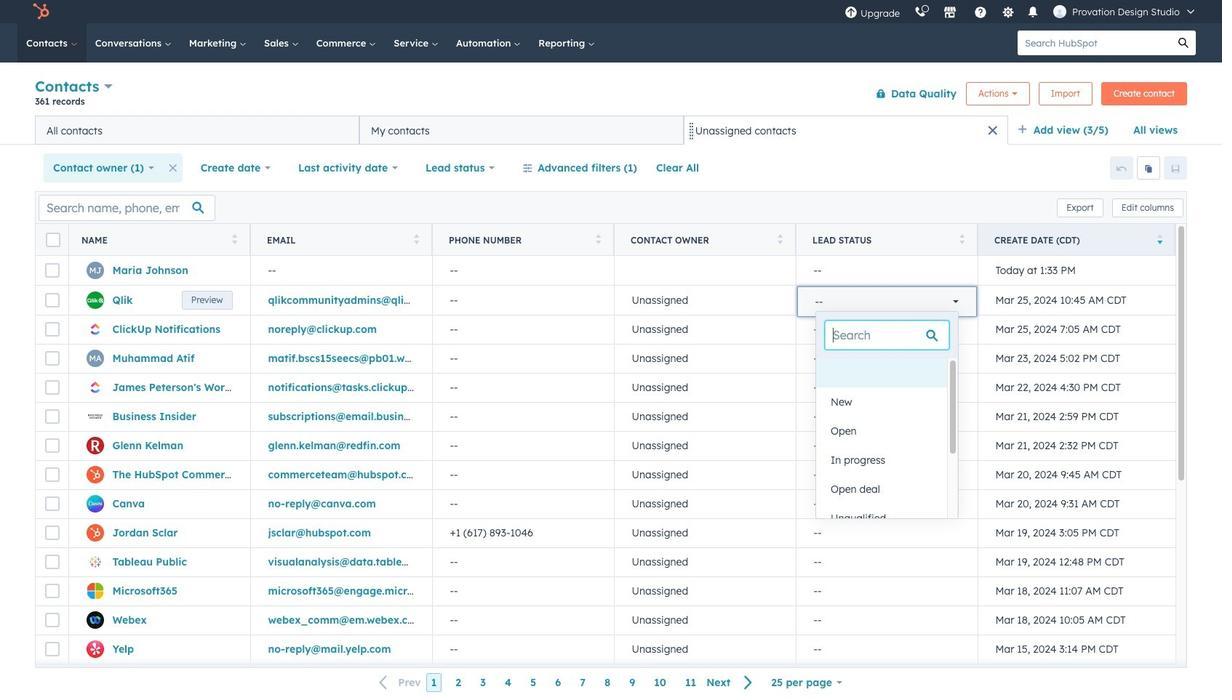 Task type: describe. For each thing, give the bounding box(es) containing it.
4 press to sort. element from the left
[[777, 234, 783, 246]]

3 press to sort. element from the left
[[595, 234, 601, 246]]

press to sort. image for fifth press to sort. element from right
[[232, 234, 237, 244]]

2 press to sort. element from the left
[[414, 234, 419, 246]]

Search name, phone, email addresses, or company search field
[[39, 195, 215, 221]]

Search search field
[[825, 321, 949, 350]]

james peterson image
[[1053, 5, 1066, 18]]

press to sort. image for third press to sort. element from left
[[595, 234, 601, 244]]

press to sort. image
[[414, 234, 419, 244]]

descending sort. press to sort ascending. image
[[1157, 234, 1162, 244]]

pagination navigation
[[370, 673, 762, 693]]

press to sort. image for fifth press to sort. element from the left
[[959, 234, 965, 244]]

press to sort. image for fourth press to sort. element from the left
[[777, 234, 783, 244]]

Search HubSpot search field
[[1018, 31, 1171, 55]]



Task type: locate. For each thing, give the bounding box(es) containing it.
4 press to sort. image from the left
[[959, 234, 965, 244]]

1 press to sort. element from the left
[[232, 234, 237, 246]]

2 press to sort. image from the left
[[595, 234, 601, 244]]

list box
[[816, 359, 958, 533]]

menu
[[837, 0, 1205, 23]]

press to sort. image
[[232, 234, 237, 244], [595, 234, 601, 244], [777, 234, 783, 244], [959, 234, 965, 244]]

marketplaces image
[[944, 7, 957, 20]]

descending sort. press to sort ascending. element
[[1157, 234, 1162, 246]]

banner
[[35, 75, 1187, 116]]

5 press to sort. element from the left
[[959, 234, 965, 246]]

1 press to sort. image from the left
[[232, 234, 237, 244]]

press to sort. element
[[232, 234, 237, 246], [414, 234, 419, 246], [595, 234, 601, 246], [777, 234, 783, 246], [959, 234, 965, 246]]

3 press to sort. image from the left
[[777, 234, 783, 244]]



Task type: vqa. For each thing, say whether or not it's contained in the screenshot.
banner
yes



